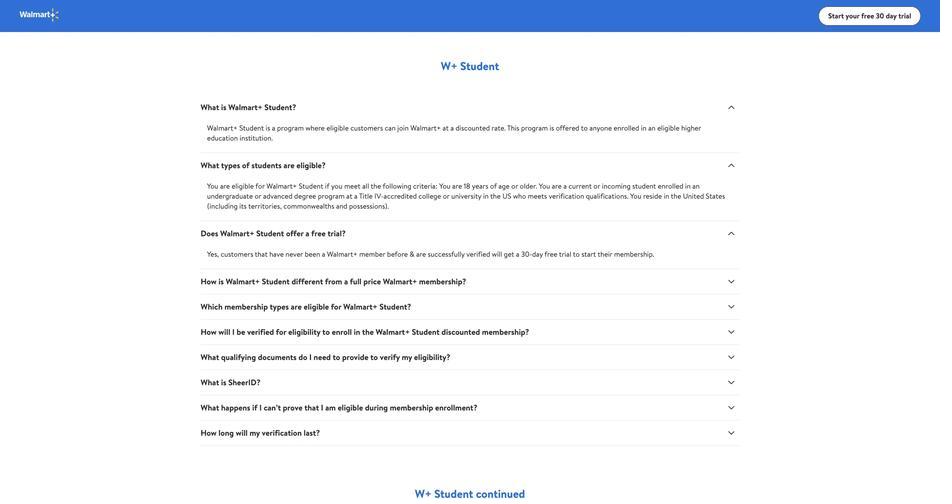 Task type: vqa. For each thing, say whether or not it's contained in the screenshot.
items
no



Task type: describe. For each thing, give the bounding box(es) containing it.
trial?
[[328, 228, 346, 239]]

to inside walmart+ student is a program where eligible customers can join walmart+ at a discounted rate. this program is offered to anyone enrolled in an eligible higher education institution.
[[581, 123, 588, 133]]

is for what is sheerid?
[[221, 377, 227, 388]]

which membership types are eligible for walmart+ student?
[[201, 302, 411, 312]]

are left eligible?
[[284, 160, 295, 171]]

you
[[331, 181, 343, 191]]

0 horizontal spatial verification
[[262, 428, 302, 439]]

1 horizontal spatial membership?
[[482, 327, 530, 338]]

what is walmart+ student? image
[[727, 103, 737, 112]]

the left us
[[491, 191, 501, 201]]

to left enroll
[[323, 327, 330, 338]]

student up eligibility?
[[412, 327, 440, 338]]

1 vertical spatial day
[[532, 249, 543, 260]]

to left verify
[[371, 352, 378, 363]]

have
[[270, 249, 284, 260]]

states
[[706, 191, 726, 201]]

is for what is walmart+ student?
[[221, 102, 227, 113]]

years
[[472, 181, 489, 191]]

an inside you are eligible for walmart+ student if you meet all the following criteria: you are 18 years of age or older. you are a current or incoming student enrolled in an undergraduate or advanced degree program at a title iv-accredited college or university in the us who meets verification qualifications. you reside in the united states (including its territories, commonwealths and possessions).
[[693, 181, 700, 191]]

join
[[398, 123, 409, 133]]

start
[[582, 249, 596, 260]]

0 vertical spatial of
[[242, 160, 250, 171]]

which membership types are eligible for walmart+ student? image
[[727, 302, 737, 312]]

for for verified
[[276, 327, 286, 338]]

provide
[[342, 352, 369, 363]]

who
[[513, 191, 526, 201]]

sheerid?
[[228, 377, 261, 388]]

or right college
[[443, 191, 450, 201]]

are up eligibility
[[291, 302, 302, 312]]

full
[[350, 276, 362, 287]]

eligible down the different
[[304, 302, 329, 312]]

walmart+ student is a program where eligible customers can join walmart+ at a discounted rate. this program is offered to anyone enrolled in an eligible higher education institution.
[[207, 123, 702, 143]]

at inside you are eligible for walmart+ student if you meet all the following criteria: you are 18 years of age or older. you are a current or incoming student enrolled in an undergraduate or advanced degree program at a title iv-accredited college or university in the us who meets verification qualifications. you reside in the united states (including its territories, commonwealths and possessions).
[[347, 191, 353, 201]]

can't
[[264, 403, 281, 414]]

this
[[508, 123, 520, 133]]

degree
[[294, 191, 316, 201]]

been
[[305, 249, 320, 260]]

membership.
[[614, 249, 655, 260]]

what for what qualifying documents do i need to provide to verify my eligibility?
[[201, 352, 219, 363]]

qualifying
[[221, 352, 256, 363]]

higher
[[682, 123, 702, 133]]

18
[[464, 181, 470, 191]]

are up the (including
[[220, 181, 230, 191]]

advanced
[[263, 191, 293, 201]]

trial inside the start your free 30 day trial button
[[899, 11, 912, 21]]

us
[[503, 191, 512, 201]]

be
[[237, 327, 245, 338]]

start
[[829, 11, 844, 21]]

what types of students are eligible?
[[201, 160, 326, 171]]

prove
[[283, 403, 303, 414]]

students
[[252, 160, 282, 171]]

i left am
[[321, 403, 324, 414]]

rate.
[[492, 123, 506, 133]]

discounted for student
[[442, 327, 480, 338]]

verify
[[380, 352, 400, 363]]

30-
[[521, 249, 532, 260]]

member
[[359, 249, 386, 260]]

meets
[[528, 191, 547, 201]]

0 horizontal spatial that
[[255, 249, 268, 260]]

or right age
[[512, 181, 518, 191]]

college
[[419, 191, 441, 201]]

enrollment?
[[435, 403, 478, 414]]

1 horizontal spatial membership
[[390, 403, 433, 414]]

0 horizontal spatial if
[[252, 403, 258, 414]]

which
[[201, 302, 223, 312]]

all
[[362, 181, 369, 191]]

older.
[[520, 181, 537, 191]]

price
[[364, 276, 381, 287]]

does
[[201, 228, 218, 239]]

1 vertical spatial free
[[311, 228, 326, 239]]

start your free 30 day trial button
[[819, 6, 921, 26]]

following
[[383, 181, 412, 191]]

meet
[[344, 181, 361, 191]]

need
[[314, 352, 331, 363]]

you left reside
[[631, 191, 642, 201]]

get
[[504, 249, 515, 260]]

you right criteria:
[[439, 181, 451, 191]]

territories,
[[248, 201, 282, 211]]

current
[[569, 181, 592, 191]]

free inside button
[[862, 11, 875, 21]]

commonwealths
[[284, 201, 335, 211]]

student
[[633, 181, 656, 191]]

can
[[385, 123, 396, 133]]

to right need
[[333, 352, 340, 363]]

what for what happens if i can't prove that i am eligible during membership enrollment?
[[201, 403, 219, 414]]

the right all
[[371, 181, 381, 191]]

eligible?
[[297, 160, 326, 171]]

what is sheerid?
[[201, 377, 261, 388]]

criteria:
[[413, 181, 438, 191]]

undergraduate
[[207, 191, 253, 201]]

qualifications.
[[586, 191, 629, 201]]

before
[[387, 249, 408, 260]]

student right the w+
[[461, 58, 499, 74]]

how for how is walmart+ student different from a full price walmart+ membership?
[[201, 276, 217, 287]]

anyone
[[590, 123, 612, 133]]

2 horizontal spatial will
[[492, 249, 502, 260]]

accredited
[[384, 191, 417, 201]]

what types of students are eligible? image
[[727, 161, 737, 170]]

am
[[325, 403, 336, 414]]

do
[[299, 352, 308, 363]]

yes,
[[207, 249, 219, 260]]

you up the (including
[[207, 181, 218, 191]]

long
[[219, 428, 234, 439]]

1 horizontal spatial free
[[545, 249, 558, 260]]

eligibility?
[[414, 352, 451, 363]]

1 vertical spatial will
[[219, 327, 230, 338]]

last?
[[304, 428, 320, 439]]

during
[[365, 403, 388, 414]]

1 vertical spatial my
[[250, 428, 260, 439]]

education
[[207, 133, 238, 143]]

how for how will i be verified for eligibility to enroll in the walmart+ student discounted membership?
[[201, 327, 217, 338]]



Task type: locate. For each thing, give the bounding box(es) containing it.
documents
[[258, 352, 297, 363]]

iv-
[[375, 191, 384, 201]]

their
[[598, 249, 613, 260]]

day right get
[[532, 249, 543, 260]]

1 vertical spatial membership?
[[482, 327, 530, 338]]

is for how is walmart+ student different from a full price walmart+ membership?
[[219, 276, 224, 287]]

customers inside walmart+ student is a program where eligible customers can join walmart+ at a discounted rate. this program is offered to anyone enrolled in an eligible higher education institution.
[[351, 123, 383, 133]]

2 vertical spatial free
[[545, 249, 558, 260]]

0 horizontal spatial free
[[311, 228, 326, 239]]

0 horizontal spatial of
[[242, 160, 250, 171]]

4 what from the top
[[201, 377, 219, 388]]

its
[[240, 201, 247, 211]]

are right &
[[416, 249, 426, 260]]

1 horizontal spatial enrolled
[[658, 181, 684, 191]]

1 horizontal spatial for
[[276, 327, 286, 338]]

1 vertical spatial how
[[201, 327, 217, 338]]

discounted
[[456, 123, 490, 133], [442, 327, 480, 338]]

0 horizontal spatial day
[[532, 249, 543, 260]]

trial left start
[[559, 249, 572, 260]]

of inside you are eligible for walmart+ student if you meet all the following criteria: you are 18 years of age or older. you are a current or incoming student enrolled in an undergraduate or advanced degree program at a title iv-accredited college or university in the us who meets verification qualifications. you reside in the united states (including its territories, commonwealths and possessions).
[[490, 181, 497, 191]]

an left states
[[693, 181, 700, 191]]

how is walmart+ student different from a full price walmart+ membership?
[[201, 276, 467, 287]]

what happens if i can't prove that i am eligible during membership enrollment?
[[201, 403, 478, 414]]

is up which
[[219, 276, 224, 287]]

1 horizontal spatial customers
[[351, 123, 383, 133]]

that left am
[[305, 403, 319, 414]]

that left have
[[255, 249, 268, 260]]

1 horizontal spatial will
[[236, 428, 248, 439]]

free
[[862, 11, 875, 21], [311, 228, 326, 239], [545, 249, 558, 260]]

yes, customers that have never been a walmart+ member before & are successfully verified will get a 30-day free trial to start their membership.
[[207, 249, 655, 260]]

(including
[[207, 201, 238, 211]]

verified right be at bottom left
[[247, 327, 274, 338]]

for up territories, on the top left of page
[[256, 181, 265, 191]]

united
[[683, 191, 704, 201]]

0 vertical spatial free
[[862, 11, 875, 21]]

membership up be at bottom left
[[225, 302, 268, 312]]

free right 30- at right
[[545, 249, 558, 260]]

types up eligibility
[[270, 302, 289, 312]]

1 vertical spatial trial
[[559, 249, 572, 260]]

0 horizontal spatial my
[[250, 428, 260, 439]]

eligible right where
[[327, 123, 349, 133]]

0 horizontal spatial verified
[[247, 327, 274, 338]]

2 vertical spatial for
[[276, 327, 286, 338]]

0 vertical spatial customers
[[351, 123, 383, 133]]

0 vertical spatial student?
[[265, 102, 296, 113]]

1 horizontal spatial of
[[490, 181, 497, 191]]

1 vertical spatial student?
[[380, 302, 411, 312]]

0 horizontal spatial customers
[[221, 249, 253, 260]]

verification inside you are eligible for walmart+ student if you meet all the following criteria: you are 18 years of age or older. you are a current or incoming student enrolled in an undergraduate or advanced degree program at a title iv-accredited college or university in the us who meets verification qualifications. you reside in the united states (including its territories, commonwealths and possessions).
[[549, 191, 585, 201]]

institution.
[[240, 133, 273, 143]]

0 horizontal spatial enrolled
[[614, 123, 640, 133]]

is left offered
[[550, 123, 554, 133]]

how will i be verified for eligibility to enroll in the walmart+ student discounted membership? image
[[727, 328, 737, 337]]

is down what is walmart+ student?
[[266, 123, 270, 133]]

student up have
[[256, 228, 284, 239]]

0 vertical spatial discounted
[[456, 123, 490, 133]]

in
[[641, 123, 647, 133], [686, 181, 691, 191], [483, 191, 489, 201], [664, 191, 670, 201], [354, 327, 360, 338]]

my
[[402, 352, 412, 363], [250, 428, 260, 439]]

enrolled inside you are eligible for walmart+ student if you meet all the following criteria: you are 18 years of age or older. you are a current or incoming student enrolled in an undergraduate or advanced degree program at a title iv-accredited college or university in the us who meets verification qualifications. you reside in the united states (including its territories, commonwealths and possessions).
[[658, 181, 684, 191]]

are left 18
[[452, 181, 462, 191]]

0 vertical spatial trial
[[899, 11, 912, 21]]

free left trial?
[[311, 228, 326, 239]]

an left higher
[[649, 123, 656, 133]]

start your free 30 day trial
[[829, 11, 912, 21]]

eligibility
[[288, 327, 321, 338]]

1 vertical spatial discounted
[[442, 327, 480, 338]]

0 vertical spatial day
[[886, 11, 897, 21]]

discounted for a
[[456, 123, 490, 133]]

0 vertical spatial at
[[443, 123, 449, 133]]

membership
[[225, 302, 268, 312], [390, 403, 433, 414]]

and
[[336, 201, 348, 211]]

verification right the meets
[[549, 191, 585, 201]]

1 vertical spatial membership
[[390, 403, 433, 414]]

student?
[[265, 102, 296, 113], [380, 302, 411, 312]]

enrolled right anyone
[[614, 123, 640, 133]]

eligible right am
[[338, 403, 363, 414]]

an inside walmart+ student is a program where eligible customers can join walmart+ at a discounted rate. this program is offered to anyone enrolled in an eligible higher education institution.
[[649, 123, 656, 133]]

0 horizontal spatial will
[[219, 327, 230, 338]]

what happens if i can't prove that i am eligible during membership enrollment? image
[[727, 404, 737, 413]]

0 vertical spatial verified
[[467, 249, 490, 260]]

how is walmart+ student different from a full price walmart+ membership? image
[[727, 277, 737, 287]]

1 horizontal spatial if
[[325, 181, 330, 191]]

walmart+ inside you are eligible for walmart+ student if you meet all the following criteria: you are 18 years of age or older. you are a current or incoming student enrolled in an undergraduate or advanced degree program at a title iv-accredited college or university in the us who meets verification qualifications. you reside in the united states (including its territories, commonwealths and possessions).
[[267, 181, 297, 191]]

1 vertical spatial if
[[252, 403, 258, 414]]

what down the education
[[201, 160, 219, 171]]

how long will my verification last?
[[201, 428, 320, 439]]

eligible left higher
[[658, 123, 680, 133]]

what for what types of students are eligible?
[[201, 160, 219, 171]]

1 vertical spatial verification
[[262, 428, 302, 439]]

0 vertical spatial types
[[221, 160, 240, 171]]

of left students
[[242, 160, 250, 171]]

where
[[306, 123, 325, 133]]

if
[[325, 181, 330, 191], [252, 403, 258, 414]]

0 horizontal spatial student?
[[265, 102, 296, 113]]

trial
[[899, 11, 912, 21], [559, 249, 572, 260]]

1 horizontal spatial that
[[305, 403, 319, 414]]

1 horizontal spatial my
[[402, 352, 412, 363]]

day inside button
[[886, 11, 897, 21]]

what for what is sheerid?
[[201, 377, 219, 388]]

0 horizontal spatial an
[[649, 123, 656, 133]]

1 horizontal spatial at
[[443, 123, 449, 133]]

to
[[581, 123, 588, 133], [573, 249, 580, 260], [323, 327, 330, 338], [333, 352, 340, 363], [371, 352, 378, 363]]

1 how from the top
[[201, 276, 217, 287]]

what qualifying documents do i need to provide to verify my eligibility? image
[[727, 353, 737, 363]]

for inside you are eligible for walmart+ student if you meet all the following criteria: you are 18 years of age or older. you are a current or incoming student enrolled in an undergraduate or advanced degree program at a title iv-accredited college or university in the us who meets verification qualifications. you reside in the united states (including its territories, commonwealths and possessions).
[[256, 181, 265, 191]]

membership right during
[[390, 403, 433, 414]]

university
[[452, 191, 482, 201]]

w+ image
[[19, 8, 60, 22]]

at inside walmart+ student is a program where eligible customers can join walmart+ at a discounted rate. this program is offered to anyone enrolled in an eligible higher education institution.
[[443, 123, 449, 133]]

or
[[512, 181, 518, 191], [594, 181, 601, 191], [255, 191, 261, 201], [443, 191, 450, 201]]

1 horizontal spatial program
[[318, 191, 345, 201]]

how will i be verified for eligibility to enroll in the walmart+ student discounted membership?
[[201, 327, 530, 338]]

for for eligible
[[331, 302, 342, 312]]

0 vertical spatial membership?
[[419, 276, 467, 287]]

student? down price
[[380, 302, 411, 312]]

offered
[[556, 123, 580, 133]]

types
[[221, 160, 240, 171], [270, 302, 289, 312]]

what left happens
[[201, 403, 219, 414]]

0 vertical spatial verification
[[549, 191, 585, 201]]

from
[[325, 276, 342, 287]]

i left "can't"
[[259, 403, 262, 414]]

how down which
[[201, 327, 217, 338]]

0 vertical spatial if
[[325, 181, 330, 191]]

0 horizontal spatial for
[[256, 181, 265, 191]]

what is walmart+ student?
[[201, 102, 296, 113]]

0 vertical spatial will
[[492, 249, 502, 260]]

1 horizontal spatial student?
[[380, 302, 411, 312]]

are
[[284, 160, 295, 171], [220, 181, 230, 191], [452, 181, 462, 191], [552, 181, 562, 191], [416, 249, 426, 260], [291, 302, 302, 312]]

1 what from the top
[[201, 102, 219, 113]]

your
[[846, 11, 860, 21]]

is left sheerid? in the left bottom of the page
[[221, 377, 227, 388]]

eligible inside you are eligible for walmart+ student if you meet all the following criteria: you are 18 years of age or older. you are a current or incoming student enrolled in an undergraduate or advanced degree program at a title iv-accredited college or university in the us who meets verification qualifications. you reside in the united states (including its territories, commonwealths and possessions).
[[232, 181, 254, 191]]

for left eligibility
[[276, 327, 286, 338]]

0 vertical spatial an
[[649, 123, 656, 133]]

2 what from the top
[[201, 160, 219, 171]]

you right the older. at the top right
[[539, 181, 550, 191]]

3 what from the top
[[201, 352, 219, 363]]

of left age
[[490, 181, 497, 191]]

student down have
[[262, 276, 290, 287]]

walmart+
[[228, 102, 263, 113], [207, 123, 238, 133], [411, 123, 441, 133], [267, 181, 297, 191], [220, 228, 254, 239], [327, 249, 358, 260], [226, 276, 260, 287], [383, 276, 417, 287], [344, 302, 378, 312], [376, 327, 410, 338]]

program right degree
[[318, 191, 345, 201]]

30
[[876, 11, 885, 21]]

you are eligible for walmart+ student if you meet all the following criteria: you are 18 years of age or older. you are a current or incoming student enrolled in an undergraduate or advanced degree program at a title iv-accredited college or university in the us who meets verification qualifications. you reside in the united states (including its territories, commonwealths and possessions).
[[207, 181, 726, 211]]

enroll
[[332, 327, 352, 338]]

for down the from
[[331, 302, 342, 312]]

how up which
[[201, 276, 217, 287]]

program left where
[[277, 123, 304, 133]]

never
[[286, 249, 303, 260]]

age
[[499, 181, 510, 191]]

student down what is walmart+ student?
[[239, 123, 264, 133]]

0 vertical spatial that
[[255, 249, 268, 260]]

the left united
[[671, 191, 682, 201]]

1 vertical spatial an
[[693, 181, 700, 191]]

to left anyone
[[581, 123, 588, 133]]

a
[[272, 123, 276, 133], [451, 123, 454, 133], [564, 181, 567, 191], [354, 191, 358, 201], [306, 228, 310, 239], [322, 249, 325, 260], [516, 249, 520, 260], [344, 276, 348, 287]]

to left start
[[573, 249, 580, 260]]

1 vertical spatial of
[[490, 181, 497, 191]]

what for what is walmart+ student?
[[201, 102, 219, 113]]

student up commonwealths
[[299, 181, 324, 191]]

what qualifying documents do i need to provide to verify my eligibility?
[[201, 352, 451, 363]]

does walmart+ student offer a free trial?
[[201, 228, 346, 239]]

student inside you are eligible for walmart+ student if you meet all the following criteria: you are 18 years of age or older. you are a current or incoming student enrolled in an undergraduate or advanced degree program at a title iv-accredited college or university in the us who meets verification qualifications. you reside in the united states (including its territories, commonwealths and possessions).
[[299, 181, 324, 191]]

0 vertical spatial membership
[[225, 302, 268, 312]]

the
[[371, 181, 381, 191], [491, 191, 501, 201], [671, 191, 682, 201], [362, 327, 374, 338]]

1 vertical spatial at
[[347, 191, 353, 201]]

how for how long will my verification last?
[[201, 428, 217, 439]]

title
[[359, 191, 373, 201]]

1 vertical spatial customers
[[221, 249, 253, 260]]

1 vertical spatial enrolled
[[658, 181, 684, 191]]

possessions).
[[349, 201, 389, 211]]

0 vertical spatial my
[[402, 352, 412, 363]]

you
[[207, 181, 218, 191], [439, 181, 451, 191], [539, 181, 550, 191], [631, 191, 642, 201]]

0 horizontal spatial types
[[221, 160, 240, 171]]

that
[[255, 249, 268, 260], [305, 403, 319, 414]]

2 horizontal spatial program
[[521, 123, 548, 133]]

0 vertical spatial how
[[201, 276, 217, 287]]

i left be at bottom left
[[232, 327, 235, 338]]

verified left get
[[467, 249, 490, 260]]

customers right yes,
[[221, 249, 253, 260]]

5 what from the top
[[201, 403, 219, 414]]

if left you
[[325, 181, 330, 191]]

student inside walmart+ student is a program where eligible customers can join walmart+ at a discounted rate. this program is offered to anyone enrolled in an eligible higher education institution.
[[239, 123, 264, 133]]

&
[[410, 249, 415, 260]]

1 horizontal spatial verification
[[549, 191, 585, 201]]

1 horizontal spatial verified
[[467, 249, 490, 260]]

w+ student
[[441, 58, 499, 74]]

or right current
[[594, 181, 601, 191]]

does walmart+ student offer a free trial? image
[[727, 229, 737, 239]]

verification down "can't"
[[262, 428, 302, 439]]

0 horizontal spatial program
[[277, 123, 304, 133]]

1 vertical spatial for
[[331, 302, 342, 312]]

for
[[256, 181, 265, 191], [331, 302, 342, 312], [276, 327, 286, 338]]

discounted up eligibility?
[[442, 327, 480, 338]]

2 horizontal spatial for
[[331, 302, 342, 312]]

customers left can
[[351, 123, 383, 133]]

will left get
[[492, 249, 502, 260]]

discounted left the rate.
[[456, 123, 490, 133]]

my right long
[[250, 428, 260, 439]]

day
[[886, 11, 897, 21], [532, 249, 543, 260]]

trial right "30"
[[899, 11, 912, 21]]

if inside you are eligible for walmart+ student if you meet all the following criteria: you are 18 years of age or older. you are a current or incoming student enrolled in an undergraduate or advanced degree program at a title iv-accredited college or university in the us who meets verification qualifications. you reside in the united states (including its territories, commonwealths and possessions).
[[325, 181, 330, 191]]

if left "can't"
[[252, 403, 258, 414]]

in inside walmart+ student is a program where eligible customers can join walmart+ at a discounted rate. this program is offered to anyone enrolled in an eligible higher education institution.
[[641, 123, 647, 133]]

what left sheerid? in the left bottom of the page
[[201, 377, 219, 388]]

how left long
[[201, 428, 217, 439]]

reside
[[644, 191, 662, 201]]

1 horizontal spatial types
[[270, 302, 289, 312]]

0 vertical spatial for
[[256, 181, 265, 191]]

membership?
[[419, 276, 467, 287], [482, 327, 530, 338]]

day right "30"
[[886, 11, 897, 21]]

0 horizontal spatial membership
[[225, 302, 268, 312]]

2 vertical spatial will
[[236, 428, 248, 439]]

types down the education
[[221, 160, 240, 171]]

2 vertical spatial how
[[201, 428, 217, 439]]

1 horizontal spatial an
[[693, 181, 700, 191]]

customers
[[351, 123, 383, 133], [221, 249, 253, 260]]

discounted inside walmart+ student is a program where eligible customers can join walmart+ at a discounted rate. this program is offered to anyone enrolled in an eligible higher education institution.
[[456, 123, 490, 133]]

0 horizontal spatial membership?
[[419, 276, 467, 287]]

eligible
[[327, 123, 349, 133], [658, 123, 680, 133], [232, 181, 254, 191], [304, 302, 329, 312], [338, 403, 363, 414]]

happens
[[221, 403, 250, 414]]

1 vertical spatial that
[[305, 403, 319, 414]]

is up the education
[[221, 102, 227, 113]]

0 horizontal spatial at
[[347, 191, 353, 201]]

offer
[[286, 228, 304, 239]]

eligible up its
[[232, 181, 254, 191]]

or right its
[[255, 191, 261, 201]]

how
[[201, 276, 217, 287], [201, 327, 217, 338], [201, 428, 217, 439]]

what up the education
[[201, 102, 219, 113]]

what is sheerid? image
[[727, 378, 737, 388]]

1 vertical spatial verified
[[247, 327, 274, 338]]

the right enroll
[[362, 327, 374, 338]]

what left qualifying
[[201, 352, 219, 363]]

will
[[492, 249, 502, 260], [219, 327, 230, 338], [236, 428, 248, 439]]

are right the meets
[[552, 181, 562, 191]]

will right long
[[236, 428, 248, 439]]

student? up institution.
[[265, 102, 296, 113]]

0 horizontal spatial trial
[[559, 249, 572, 260]]

successfully
[[428, 249, 465, 260]]

i right do
[[309, 352, 312, 363]]

program right this
[[521, 123, 548, 133]]

2 how from the top
[[201, 327, 217, 338]]

0 vertical spatial enrolled
[[614, 123, 640, 133]]

my right verify
[[402, 352, 412, 363]]

program inside you are eligible for walmart+ student if you meet all the following criteria: you are 18 years of age or older. you are a current or incoming student enrolled in an undergraduate or advanced degree program at a title iv-accredited college or university in the us who meets verification qualifications. you reside in the united states (including its territories, commonwealths and possessions).
[[318, 191, 345, 201]]

free left "30"
[[862, 11, 875, 21]]

3 how from the top
[[201, 428, 217, 439]]

2 horizontal spatial free
[[862, 11, 875, 21]]

1 vertical spatial types
[[270, 302, 289, 312]]

enrolled
[[614, 123, 640, 133], [658, 181, 684, 191]]

enrolled inside walmart+ student is a program where eligible customers can join walmart+ at a discounted rate. this program is offered to anyone enrolled in an eligible higher education institution.
[[614, 123, 640, 133]]

enrolled right student
[[658, 181, 684, 191]]

how long will my verification last? image
[[727, 429, 737, 438]]

1 horizontal spatial day
[[886, 11, 897, 21]]

will left be at bottom left
[[219, 327, 230, 338]]

1 horizontal spatial trial
[[899, 11, 912, 21]]

different
[[292, 276, 323, 287]]



